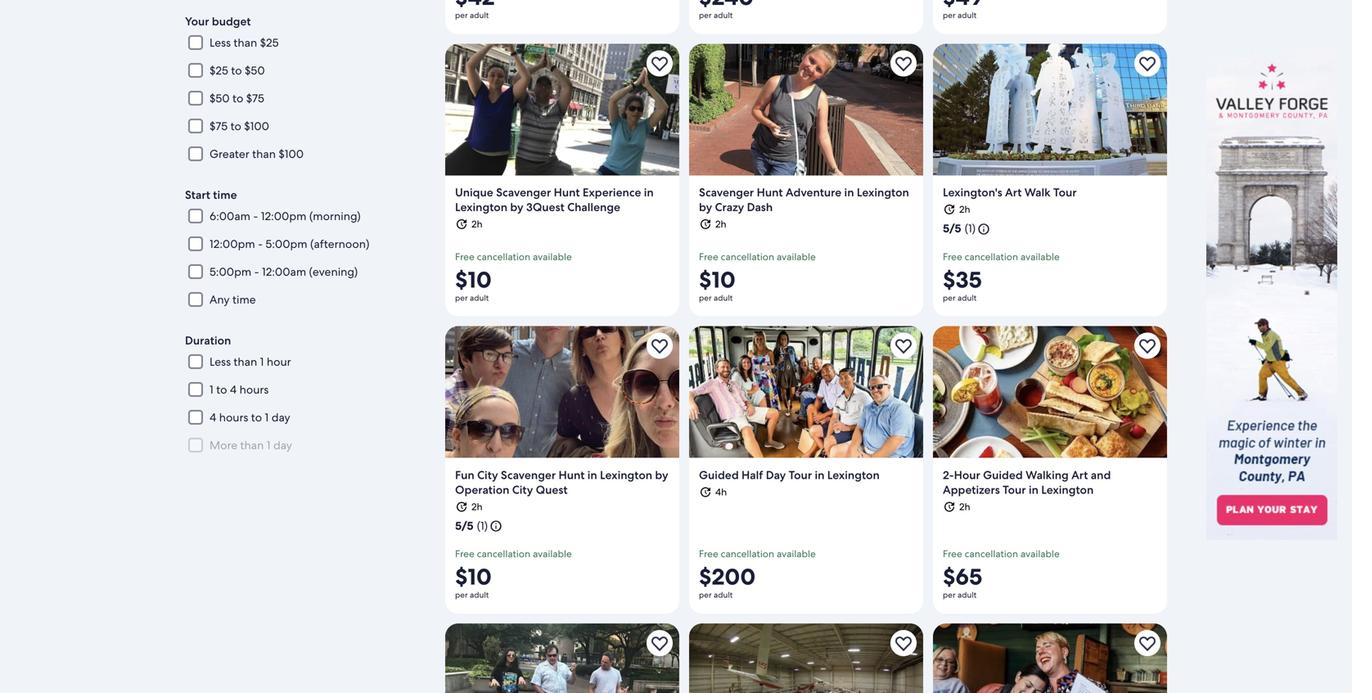 Task type: vqa. For each thing, say whether or not it's contained in the screenshot.


Task type: describe. For each thing, give the bounding box(es) containing it.
by for unique scavenger hunt experience in lexington by 3quest challenge
[[510, 200, 524, 215]]

medium image for save activity bites of the bluegrass cocktails and bites tour option
[[1138, 634, 1157, 653]]

adult for 2-
[[958, 590, 977, 601]]

0 horizontal spatial art
[[1005, 185, 1022, 200]]

more information about reviews image for $10
[[491, 521, 502, 532]]

Save activity Unique Scavenger Hunt Experience in Lexington by 3Quest Challenge checkbox
[[647, 50, 673, 76]]

appetizers
[[943, 483, 1000, 497]]

free cancellation available $200 per adult
[[699, 548, 816, 601]]

fun city scavenger hunt in lexington by operation city quest
[[455, 468, 668, 497]]

your
[[185, 14, 209, 29]]

lexington: the aviation museum of kentucky entry ticket image
[[689, 624, 923, 693]]

free cancellation available $35 per adult
[[943, 250, 1060, 303]]

by for fun city scavenger hunt in lexington by operation city quest
[[655, 468, 668, 483]]

duration
[[185, 333, 231, 348]]

in inside 2-hour guided walking art and appetizers tour in lexington
[[1029, 483, 1039, 497]]

2-hour guided walking art and appetizers tour in lexington image
[[933, 326, 1167, 458]]

- for 12:00am
[[254, 264, 259, 279]]

to for 1
[[216, 382, 227, 397]]

(morning)
[[309, 209, 361, 223]]

1 per adult from the left
[[455, 10, 489, 20]]

in for fun city scavenger hunt in lexington by operation city quest
[[588, 468, 597, 483]]

medium image for "save activity lexington: the aviation museum of kentucky entry ticket" option
[[894, 634, 914, 653]]

unique
[[455, 185, 493, 200]]

6:00am - 12:00pm (morning)
[[210, 209, 361, 223]]

cancellation for hunt
[[721, 250, 774, 263]]

tour for $200
[[789, 468, 812, 483]]

per for 2-
[[943, 590, 956, 601]]

adult for guided
[[714, 590, 733, 601]]

unique scavenger hunt experience in lexington by 3quest challenge image
[[445, 44, 679, 175]]

lexington for guided half day tour in lexington
[[827, 468, 880, 483]]

5:00pm - 12:00am (evening)
[[210, 264, 358, 279]]

medium image for save activity scavenger hunt adventure in lexington by zombie scavengers checkbox on the bottom of page
[[650, 634, 670, 653]]

medium image for save activity guided half day tour in lexington checkbox
[[894, 336, 914, 356]]

operation
[[455, 483, 510, 497]]

adult for scavenger
[[714, 292, 733, 303]]

lexington's art walk tour
[[943, 185, 1077, 200]]

0 horizontal spatial $50
[[210, 91, 230, 106]]

free cancellation available $10 per adult for 3quest
[[455, 250, 572, 303]]

Save activity Scavenger Hunt Adventure in Lexington by Zombie Scavengers checkbox
[[647, 630, 673, 656]]

hour
[[954, 468, 980, 483]]

crazy
[[715, 200, 744, 215]]

dash
[[747, 200, 773, 215]]

$10 for scavenger hunt adventure in lexington by crazy dash
[[699, 265, 736, 295]]

free for guided half day tour in lexington
[[699, 548, 718, 560]]

1 vertical spatial $25
[[210, 63, 228, 78]]

scavenger inside unique scavenger hunt experience in lexington by 3quest challenge
[[496, 185, 551, 200]]

0 vertical spatial $50
[[245, 63, 265, 78]]

to for $25
[[231, 63, 242, 78]]

medium image for the save activity lexington's art walk tour checkbox
[[1138, 53, 1157, 73]]

lexington's
[[943, 185, 1003, 200]]

challenge
[[567, 200, 620, 215]]

1 up 4 hours to 1 day
[[210, 382, 213, 397]]

fun city scavenger hunt in lexington by operation city quest image
[[445, 326, 679, 458]]

walk
[[1025, 185, 1051, 200]]

medium image for save activity scavenger hunt adventure in lexington by crazy dash option
[[894, 53, 914, 73]]

free cancellation available $10 per adult for operation
[[455, 548, 572, 601]]

more
[[210, 438, 237, 453]]

1 down 4 hours to 1 day
[[267, 438, 271, 453]]

available for day
[[777, 548, 816, 560]]

half
[[742, 468, 763, 483]]

quest
[[536, 483, 568, 497]]

free cancellation available $10 per adult for dash
[[699, 250, 816, 303]]

greater than $100
[[210, 147, 304, 161]]

5.0 out of 5 with 1 review element for $10
[[455, 518, 474, 533]]

time for any time
[[232, 292, 256, 307]]

xsmall image for $200
[[699, 486, 712, 499]]

to for $50
[[233, 91, 243, 106]]

than for less than 1 hour
[[234, 354, 257, 369]]

free for unique scavenger hunt experience in lexington by 3quest challenge
[[455, 250, 475, 263]]

cancellation for city
[[477, 548, 530, 560]]

3quest
[[526, 200, 565, 215]]

medium image for the save activity lexington's art walk tour checkbox
[[1138, 53, 1157, 73]]

more than 1 day
[[210, 438, 292, 453]]

$100 for greater than $100
[[279, 147, 304, 161]]

start time
[[185, 187, 237, 202]]

less than 1 hour
[[210, 354, 291, 369]]

scavenger inside fun city scavenger hunt in lexington by operation city quest
[[501, 468, 556, 483]]

cancellation for art
[[965, 250, 1018, 263]]

Save activity Guided Half Day Tour in Lexington checkbox
[[891, 333, 917, 359]]

more information about reviews image
[[976, 222, 991, 237]]

1 to 4 hours
[[210, 382, 269, 397]]

in for unique scavenger hunt experience in lexington by 3quest challenge
[[644, 185, 654, 200]]

- for 12:00pm
[[253, 209, 258, 223]]

walking
[[1026, 468, 1069, 483]]

per for lexington's
[[943, 292, 956, 303]]

lexington for fun city scavenger hunt in lexington by operation city quest
[[600, 468, 652, 483]]

bites of the bluegrass cocktails and bites tour image
[[933, 624, 1167, 693]]

less than $25
[[210, 35, 279, 50]]

and
[[1091, 468, 1111, 483]]

free for scavenger hunt adventure in lexington by crazy dash
[[699, 250, 718, 263]]

adult for lexington's
[[958, 292, 977, 303]]

Save activity Lexington: The Aviation Museum of Kentucky Entry Ticket checkbox
[[891, 630, 917, 656]]

0 vertical spatial day
[[272, 410, 290, 425]]

5/5 for $35
[[943, 221, 961, 236]]

to up more than 1 day
[[251, 410, 262, 425]]

$75 to $100
[[210, 119, 269, 133]]

to for $75
[[230, 119, 241, 133]]

2 per adult from the left
[[699, 10, 733, 20]]

start
[[185, 187, 210, 202]]

available for scavenger
[[533, 548, 572, 560]]

$10 for fun city scavenger hunt in lexington by operation city quest
[[455, 562, 492, 592]]



Task type: locate. For each thing, give the bounding box(es) containing it.
1 horizontal spatial 5/5
[[943, 221, 961, 236]]

5/5 for $10
[[455, 518, 474, 533]]

more information about reviews image inside image
[[979, 224, 989, 234]]

experience
[[583, 185, 641, 200]]

available for guided
[[1021, 548, 1060, 560]]

your budget
[[185, 14, 251, 29]]

1 vertical spatial 5.0 out of 5 with 1 review element
[[455, 518, 474, 533]]

12:00pm - 5:00pm (afternoon)
[[210, 237, 370, 251]]

1 up more than 1 day
[[265, 410, 269, 425]]

0 horizontal spatial 4
[[210, 410, 216, 425]]

lexington inside fun city scavenger hunt in lexington by operation city quest
[[600, 468, 652, 483]]

2h down unique
[[471, 218, 483, 231]]

per for scavenger
[[699, 292, 712, 303]]

art left and
[[1072, 468, 1088, 483]]

2h
[[959, 203, 971, 216], [471, 218, 483, 231], [715, 218, 727, 231], [471, 501, 483, 513], [959, 501, 971, 513]]

2 horizontal spatial by
[[699, 200, 712, 215]]

$25 up $50 to $75
[[210, 63, 228, 78]]

1 horizontal spatial 12:00pm
[[261, 209, 306, 223]]

$25 to $50
[[210, 63, 265, 78]]

xsmall image for unique scavenger hunt experience in lexington by 3quest challenge
[[455, 218, 468, 231]]

$100 for $75 to $100
[[244, 119, 269, 133]]

than down 4 hours to 1 day
[[240, 438, 264, 453]]

- left 12:00am
[[254, 264, 259, 279]]

0 vertical spatial $75
[[246, 91, 264, 106]]

1 horizontal spatial $50
[[245, 63, 265, 78]]

in for guided half day tour in lexington
[[815, 468, 825, 483]]

cancellation inside free cancellation available $65 per adult
[[965, 548, 1018, 560]]

5/5 (1) down operation
[[455, 518, 488, 533]]

1
[[260, 354, 264, 369], [210, 382, 213, 397], [265, 410, 269, 425], [267, 438, 271, 453]]

fun
[[455, 468, 475, 483]]

per for unique
[[455, 292, 468, 303]]

by inside fun city scavenger hunt in lexington by operation city quest
[[655, 468, 668, 483]]

free inside free cancellation available $35 per adult
[[943, 250, 962, 263]]

by
[[510, 200, 524, 215], [699, 200, 712, 215], [655, 468, 668, 483]]

2 guided from the left
[[983, 468, 1023, 483]]

medium image for save activity 2-hour guided walking art and appetizers tour in lexington checkbox
[[1138, 336, 1157, 356]]

tour right day
[[789, 468, 812, 483]]

than up the 1 to 4 hours
[[234, 354, 257, 369]]

$50 to $75
[[210, 91, 264, 106]]

5.0 out of 5 with 1 review element
[[943, 221, 961, 236], [455, 518, 474, 533]]

free for lexington's art walk tour
[[943, 250, 962, 263]]

adult for unique
[[470, 292, 489, 303]]

xsmall image for $35
[[943, 203, 956, 216]]

greater
[[210, 147, 249, 161]]

1 vertical spatial hours
[[219, 410, 248, 425]]

medium image for save activity unique scavenger hunt experience in lexington by 3quest challenge checkbox
[[650, 53, 670, 73]]

1 vertical spatial $75
[[210, 119, 228, 133]]

$50
[[245, 63, 265, 78], [210, 91, 230, 106]]

any
[[210, 292, 230, 307]]

2 vertical spatial -
[[254, 264, 259, 279]]

hours down the 1 to 4 hours
[[219, 410, 248, 425]]

1 vertical spatial day
[[273, 438, 292, 453]]

0 vertical spatial 4
[[230, 382, 237, 397]]

1 horizontal spatial tour
[[1003, 483, 1026, 497]]

day up more than 1 day
[[272, 410, 290, 425]]

0 vertical spatial (1)
[[965, 221, 976, 236]]

1 vertical spatial art
[[1072, 468, 1088, 483]]

in
[[644, 185, 654, 200], [844, 185, 854, 200], [588, 468, 597, 483], [815, 468, 825, 483], [1029, 483, 1039, 497]]

available for walk
[[1021, 250, 1060, 263]]

day
[[766, 468, 786, 483]]

2h for fun city scavenger hunt in lexington by operation city quest
[[471, 501, 483, 513]]

2 less from the top
[[210, 354, 231, 369]]

5:00pm down "6:00am - 12:00pm (morning)"
[[266, 237, 307, 251]]

cancellation up $65
[[965, 548, 1018, 560]]

Save activity Bites of the Bluegrass Cocktails and Bites Tour checkbox
[[1135, 630, 1161, 656]]

0 vertical spatial 5.0 out of 5 with 1 review element
[[943, 221, 961, 236]]

to up 4 hours to 1 day
[[216, 382, 227, 397]]

2h for lexington's art walk tour
[[959, 203, 971, 216]]

5/5 (1)
[[943, 221, 976, 236], [455, 518, 488, 533]]

0 horizontal spatial 5:00pm
[[210, 264, 251, 279]]

4h
[[715, 486, 727, 499]]

0 vertical spatial xsmall image
[[943, 203, 956, 216]]

cancellation inside free cancellation available $200 per adult
[[721, 548, 774, 560]]

tour inside 2-hour guided walking art and appetizers tour in lexington
[[1003, 483, 1026, 497]]

less
[[210, 35, 231, 50], [210, 354, 231, 369]]

2h for scavenger hunt adventure in lexington by crazy dash
[[715, 218, 727, 231]]

$200
[[699, 562, 756, 592]]

hours
[[240, 382, 269, 397], [219, 410, 248, 425]]

city left quest
[[512, 483, 533, 497]]

$10
[[455, 265, 492, 295], [699, 265, 736, 295], [455, 562, 492, 592]]

0 vertical spatial less
[[210, 35, 231, 50]]

1 horizontal spatial (1)
[[965, 221, 976, 236]]

adult inside free cancellation available $65 per adult
[[958, 590, 977, 601]]

hour
[[267, 354, 291, 369]]

0 vertical spatial 5/5 (1)
[[943, 221, 976, 236]]

cancellation up $200
[[721, 548, 774, 560]]

1 vertical spatial 4
[[210, 410, 216, 425]]

5:00pm up any time
[[210, 264, 251, 279]]

art
[[1005, 185, 1022, 200], [1072, 468, 1088, 483]]

$75 up $75 to $100
[[246, 91, 264, 106]]

available inside free cancellation available $65 per adult
[[1021, 548, 1060, 560]]

more information about reviews image for $35
[[979, 224, 989, 234]]

$25 up $25 to $50
[[260, 35, 279, 50]]

per inside free cancellation available $200 per adult
[[699, 590, 712, 601]]

day
[[272, 410, 290, 425], [273, 438, 292, 453]]

2h down operation
[[471, 501, 483, 513]]

any time
[[210, 292, 256, 307]]

guided half day tour in lexington
[[699, 468, 880, 483]]

to down $25 to $50
[[233, 91, 243, 106]]

0 vertical spatial art
[[1005, 185, 1022, 200]]

1 horizontal spatial $100
[[279, 147, 304, 161]]

(afternoon)
[[310, 237, 370, 251]]

more information about reviews image
[[979, 224, 989, 234], [488, 520, 503, 535], [491, 521, 502, 532]]

1 vertical spatial 5/5
[[455, 518, 474, 533]]

by inside unique scavenger hunt experience in lexington by 3quest challenge
[[510, 200, 524, 215]]

free down operation
[[455, 548, 475, 560]]

medium image for save activity 2-hour guided walking art and appetizers tour in lexington checkbox
[[1138, 336, 1157, 356]]

free cancellation available $10 per adult
[[455, 250, 572, 303], [699, 250, 816, 303], [455, 548, 572, 601]]

4 up 4 hours to 1 day
[[230, 382, 237, 397]]

per
[[455, 10, 468, 20], [699, 10, 712, 20], [943, 10, 956, 20], [455, 292, 468, 303], [699, 292, 712, 303], [943, 292, 956, 303], [455, 590, 468, 601], [699, 590, 712, 601], [943, 590, 956, 601]]

lexington
[[857, 185, 909, 200], [455, 200, 508, 215], [600, 468, 652, 483], [827, 468, 880, 483], [1041, 483, 1094, 497]]

less down duration
[[210, 354, 231, 369]]

(1) for $10
[[477, 518, 488, 533]]

adult inside free cancellation available $200 per adult
[[714, 590, 733, 601]]

0 horizontal spatial by
[[510, 200, 524, 215]]

Save activity Scavenger Hunt Adventure in Lexington by Crazy Dash checkbox
[[891, 50, 917, 76]]

scavenger inside scavenger hunt adventure in lexington by crazy dash
[[699, 185, 754, 200]]

12:00pm
[[261, 209, 306, 223], [210, 237, 255, 251]]

$100
[[244, 119, 269, 133], [279, 147, 304, 161]]

1 vertical spatial -
[[258, 237, 263, 251]]

5.0 out of 5 with 1 review element left more information about reviews image
[[943, 221, 961, 236]]

1 horizontal spatial xsmall image
[[943, 203, 956, 216]]

free inside free cancellation available $200 per adult
[[699, 548, 718, 560]]

1 vertical spatial (1)
[[477, 518, 488, 533]]

xsmall image for fun city scavenger hunt in lexington by operation city quest
[[455, 501, 468, 514]]

12:00pm down 6:00am
[[210, 237, 255, 251]]

1 horizontal spatial 5.0 out of 5 with 1 review element
[[943, 221, 961, 236]]

$35
[[943, 265, 982, 295]]

1 horizontal spatial 5/5 (1)
[[943, 221, 976, 236]]

by inside scavenger hunt adventure in lexington by crazy dash
[[699, 200, 712, 215]]

1 guided from the left
[[699, 468, 739, 483]]

available down scavenger hunt adventure in lexington by crazy dash
[[777, 250, 816, 263]]

0 horizontal spatial tour
[[789, 468, 812, 483]]

time up 6:00am
[[213, 187, 237, 202]]

cancellation
[[477, 250, 530, 263], [721, 250, 774, 263], [965, 250, 1018, 263], [477, 548, 530, 560], [721, 548, 774, 560], [965, 548, 1018, 560]]

cancellation down the dash
[[721, 250, 774, 263]]

less for less than $25
[[210, 35, 231, 50]]

in inside scavenger hunt adventure in lexington by crazy dash
[[844, 185, 854, 200]]

$65
[[943, 562, 983, 592]]

xsmall image for 2-hour guided walking art and appetizers tour in lexington
[[943, 501, 956, 514]]

than for greater than $100
[[252, 147, 276, 161]]

per for guided
[[699, 590, 712, 601]]

free down unique
[[455, 250, 475, 263]]

medium image for save activity scavenger hunt adventure in lexington by zombie scavengers checkbox on the bottom of page
[[650, 634, 670, 653]]

than right the greater
[[252, 147, 276, 161]]

than for more than 1 day
[[240, 438, 264, 453]]

1 left hour
[[260, 354, 264, 369]]

0 horizontal spatial 5.0 out of 5 with 1 review element
[[455, 518, 474, 533]]

0 vertical spatial 5/5
[[943, 221, 961, 236]]

free
[[455, 250, 475, 263], [699, 250, 718, 263], [943, 250, 962, 263], [455, 548, 475, 560], [699, 548, 718, 560], [943, 548, 962, 560]]

lexington's art walk tour image
[[933, 44, 1167, 175]]

- for 5:00pm
[[258, 237, 263, 251]]

2h down appetizers
[[959, 501, 971, 513]]

in right day
[[815, 468, 825, 483]]

1 horizontal spatial guided
[[983, 468, 1023, 483]]

2h for 2-hour guided walking art and appetizers tour in lexington
[[959, 501, 971, 513]]

scavenger hunt adventure in lexington by crazy dash
[[699, 185, 909, 215]]

adult
[[470, 10, 489, 20], [714, 10, 733, 20], [958, 10, 977, 20], [470, 292, 489, 303], [714, 292, 733, 303], [958, 292, 977, 303], [470, 590, 489, 601], [714, 590, 733, 601], [958, 590, 977, 601]]

2-hour guided walking art and appetizers tour in lexington
[[943, 468, 1111, 497]]

available down "3quest"
[[533, 250, 572, 263]]

available for adventure
[[777, 250, 816, 263]]

unique scavenger hunt experience in lexington by 3quest challenge
[[455, 185, 654, 215]]

guided inside 2-hour guided walking art and appetizers tour in lexington
[[983, 468, 1023, 483]]

cancellation for scavenger
[[477, 250, 530, 263]]

hours down less than 1 hour at the left bottom of the page
[[240, 382, 269, 397]]

in right experience
[[644, 185, 654, 200]]

adult inside free cancellation available $35 per adult
[[958, 292, 977, 303]]

0 horizontal spatial $100
[[244, 119, 269, 133]]

1 vertical spatial less
[[210, 354, 231, 369]]

Save activity Fun City Scavenger Hunt in Lexington by Operation City Quest checkbox
[[647, 333, 673, 359]]

hunt
[[554, 185, 580, 200], [757, 185, 783, 200], [559, 468, 585, 483]]

1 horizontal spatial $25
[[260, 35, 279, 50]]

free inside free cancellation available $65 per adult
[[943, 548, 962, 560]]

12:00pm up 12:00pm - 5:00pm (afternoon)
[[261, 209, 306, 223]]

5/5
[[943, 221, 961, 236], [455, 518, 474, 533]]

0 vertical spatial 12:00pm
[[261, 209, 306, 223]]

tour right appetizers
[[1003, 483, 1026, 497]]

city right fun
[[477, 468, 498, 483]]

lexington for unique scavenger hunt experience in lexington by 3quest challenge
[[455, 200, 508, 215]]

free for 2-hour guided walking art and appetizers tour in lexington
[[943, 548, 962, 560]]

medium image for save activity fun city scavenger hunt in lexington by operation city quest option
[[650, 336, 670, 356]]

0 vertical spatial $25
[[260, 35, 279, 50]]

lexington inside unique scavenger hunt experience in lexington by 3quest challenge
[[455, 200, 508, 215]]

2 horizontal spatial per adult
[[943, 10, 977, 20]]

guided up 4h
[[699, 468, 739, 483]]

xsmall image
[[455, 218, 468, 231], [699, 218, 712, 231], [455, 501, 468, 514], [943, 501, 956, 514]]

4
[[230, 382, 237, 397], [210, 410, 216, 425]]

$100 up greater than $100
[[244, 119, 269, 133]]

adult for fun
[[470, 590, 489, 601]]

time right any
[[232, 292, 256, 307]]

free for fun city scavenger hunt in lexington by operation city quest
[[455, 548, 475, 560]]

cancellation inside free cancellation available $35 per adult
[[965, 250, 1018, 263]]

$50 down less than $25
[[245, 63, 265, 78]]

time
[[213, 187, 237, 202], [232, 292, 256, 307]]

city
[[477, 468, 498, 483], [512, 483, 533, 497]]

-
[[253, 209, 258, 223], [258, 237, 263, 251], [254, 264, 259, 279]]

- up 5:00pm - 12:00am (evening)
[[258, 237, 263, 251]]

0 horizontal spatial (1)
[[477, 518, 488, 533]]

1 horizontal spatial city
[[512, 483, 533, 497]]

1 vertical spatial $50
[[210, 91, 230, 106]]

available down quest
[[533, 548, 572, 560]]

5/5 left more information about reviews image
[[943, 221, 961, 236]]

5/5 (1) for $10
[[455, 518, 488, 533]]

0 vertical spatial hours
[[240, 382, 269, 397]]

tour right walk at right
[[1054, 185, 1077, 200]]

5/5 (1) for $35
[[943, 221, 976, 236]]

lexington inside scavenger hunt adventure in lexington by crazy dash
[[857, 185, 909, 200]]

2h down "crazy"
[[715, 218, 727, 231]]

tour
[[1054, 185, 1077, 200], [789, 468, 812, 483], [1003, 483, 1026, 497]]

4 up more
[[210, 410, 216, 425]]

tour for $35
[[1054, 185, 1077, 200]]

0 vertical spatial time
[[213, 187, 237, 202]]

0 horizontal spatial city
[[477, 468, 498, 483]]

per for fun
[[455, 590, 468, 601]]

cancellation down "3quest"
[[477, 250, 530, 263]]

0 horizontal spatial guided
[[699, 468, 739, 483]]

2-
[[943, 468, 954, 483]]

1 horizontal spatial $75
[[246, 91, 264, 106]]

0 horizontal spatial 12:00pm
[[210, 237, 255, 251]]

2h down lexington's
[[959, 203, 971, 216]]

(1) for $35
[[965, 221, 976, 236]]

xsmall image for scavenger hunt adventure in lexington by crazy dash
[[699, 218, 712, 231]]

than for less than $25
[[234, 35, 257, 50]]

scavenger
[[496, 185, 551, 200], [699, 185, 754, 200], [501, 468, 556, 483]]

0 horizontal spatial per adult
[[455, 10, 489, 20]]

adventure
[[786, 185, 842, 200]]

0 horizontal spatial 5/5 (1)
[[455, 518, 488, 533]]

1 vertical spatial time
[[232, 292, 256, 307]]

1 horizontal spatial per adult
[[699, 10, 733, 20]]

Save activity Lexington's Art Walk Tour checkbox
[[1135, 50, 1161, 76]]

scavenger hunt adventure in lexington by crazy dash image
[[689, 44, 923, 175]]

(evening)
[[309, 264, 358, 279]]

$75
[[246, 91, 264, 106], [210, 119, 228, 133]]

per inside free cancellation available $65 per adult
[[943, 590, 956, 601]]

2h for unique scavenger hunt experience in lexington by 3quest challenge
[[471, 218, 483, 231]]

available inside free cancellation available $35 per adult
[[1021, 250, 1060, 263]]

hunt inside unique scavenger hunt experience in lexington by 3quest challenge
[[554, 185, 580, 200]]

0 horizontal spatial $75
[[210, 119, 228, 133]]

medium image
[[894, 53, 914, 73], [1138, 53, 1157, 73], [894, 336, 914, 356], [894, 336, 914, 356], [1138, 336, 1157, 356], [650, 634, 670, 653], [1138, 634, 1157, 653], [1138, 634, 1157, 653]]

0 vertical spatial -
[[253, 209, 258, 223]]

art inside 2-hour guided walking art and appetizers tour in lexington
[[1072, 468, 1088, 483]]

guided right hour
[[983, 468, 1023, 483]]

day down 4 hours to 1 day
[[273, 438, 292, 453]]

2 horizontal spatial tour
[[1054, 185, 1077, 200]]

xsmall image left 4h
[[699, 486, 712, 499]]

in right appetizers
[[1029, 483, 1039, 497]]

cancellation for half
[[721, 548, 774, 560]]

in right adventure
[[844, 185, 854, 200]]

cancellation down more information about reviews image
[[965, 250, 1018, 263]]

scavenger hunt adventure in lexington by zombie scavengers image
[[445, 624, 679, 693]]

0 horizontal spatial $25
[[210, 63, 228, 78]]

$25
[[260, 35, 279, 50], [210, 63, 228, 78]]

in inside fun city scavenger hunt in lexington by operation city quest
[[588, 468, 597, 483]]

(1) down lexington's
[[965, 221, 976, 236]]

less down 'your budget'
[[210, 35, 231, 50]]

to down $50 to $75
[[230, 119, 241, 133]]

5/5 (1) down lexington's
[[943, 221, 976, 236]]

5/5 down operation
[[455, 518, 474, 533]]

budget
[[212, 14, 251, 29]]

Save activity 2-Hour Guided Walking Art and Appetizers Tour in Lexington checkbox
[[1135, 333, 1161, 359]]

(1)
[[965, 221, 976, 236], [477, 518, 488, 533]]

to up $50 to $75
[[231, 63, 242, 78]]

per inside free cancellation available $35 per adult
[[943, 292, 956, 303]]

available down guided half day tour in lexington in the right bottom of the page
[[777, 548, 816, 560]]

- right 6:00am
[[253, 209, 258, 223]]

5.0 out of 5 with 1 review element down operation
[[455, 518, 474, 533]]

per adult
[[455, 10, 489, 20], [699, 10, 733, 20], [943, 10, 977, 20]]

than down budget
[[234, 35, 257, 50]]

available
[[533, 250, 572, 263], [777, 250, 816, 263], [1021, 250, 1060, 263], [533, 548, 572, 560], [777, 548, 816, 560], [1021, 548, 1060, 560]]

in right quest
[[588, 468, 597, 483]]

0 vertical spatial 5:00pm
[[266, 237, 307, 251]]

hunt inside fun city scavenger hunt in lexington by operation city quest
[[559, 468, 585, 483]]

1 less from the top
[[210, 35, 231, 50]]

cancellation down operation
[[477, 548, 530, 560]]

6:00am
[[210, 209, 250, 223]]

medium image for save activity scavenger hunt adventure in lexington by crazy dash option
[[894, 53, 914, 73]]

$10 for unique scavenger hunt experience in lexington by 3quest challenge
[[455, 265, 492, 295]]

medium image
[[650, 53, 670, 73], [650, 53, 670, 73], [894, 53, 914, 73], [1138, 53, 1157, 73], [650, 336, 670, 356], [650, 336, 670, 356], [1138, 336, 1157, 356], [650, 634, 670, 653], [894, 634, 914, 653], [894, 634, 914, 653]]

lexington inside 2-hour guided walking art and appetizers tour in lexington
[[1041, 483, 1094, 497]]

hunt inside scavenger hunt adventure in lexington by crazy dash
[[757, 185, 783, 200]]

5:00pm
[[266, 237, 307, 251], [210, 264, 251, 279]]

3 per adult from the left
[[943, 10, 977, 20]]

free down "crazy"
[[699, 250, 718, 263]]

(1) down operation
[[477, 518, 488, 533]]

1 horizontal spatial 5:00pm
[[266, 237, 307, 251]]

1 vertical spatial $100
[[279, 147, 304, 161]]

free up $200
[[699, 548, 718, 560]]

available down walk at right
[[1021, 250, 1060, 263]]

5.0 out of 5 with 1 review element for $35
[[943, 221, 961, 236]]

free up $65
[[943, 548, 962, 560]]

available inside free cancellation available $200 per adult
[[777, 548, 816, 560]]

available down 2-hour guided walking art and appetizers tour in lexington
[[1021, 548, 1060, 560]]

art left walk at right
[[1005, 185, 1022, 200]]

1 horizontal spatial 4
[[230, 382, 237, 397]]

to
[[231, 63, 242, 78], [233, 91, 243, 106], [230, 119, 241, 133], [216, 382, 227, 397], [251, 410, 262, 425]]

available for hunt
[[533, 250, 572, 263]]

guided half day tour in lexington image
[[689, 326, 923, 458]]

xsmall image
[[943, 203, 956, 216], [699, 486, 712, 499]]

1 vertical spatial 12:00pm
[[210, 237, 255, 251]]

guided
[[699, 468, 739, 483], [983, 468, 1023, 483]]

0 vertical spatial $100
[[244, 119, 269, 133]]

time for start time
[[213, 187, 237, 202]]

than
[[234, 35, 257, 50], [252, 147, 276, 161], [234, 354, 257, 369], [240, 438, 264, 453]]

1 horizontal spatial art
[[1072, 468, 1088, 483]]

less for less than 1 hour
[[210, 354, 231, 369]]

1 vertical spatial xsmall image
[[699, 486, 712, 499]]

xsmall image down lexington's
[[943, 203, 956, 216]]

in inside unique scavenger hunt experience in lexington by 3quest challenge
[[644, 185, 654, 200]]

0 horizontal spatial 5/5
[[455, 518, 474, 533]]

1 vertical spatial 5:00pm
[[210, 264, 251, 279]]

1 vertical spatial 5/5 (1)
[[455, 518, 488, 533]]

free up $35
[[943, 250, 962, 263]]

4 hours to 1 day
[[210, 410, 290, 425]]

$100 right the greater
[[279, 147, 304, 161]]

$75 up the greater
[[210, 119, 228, 133]]

$50 down $25 to $50
[[210, 91, 230, 106]]

free cancellation available $65 per adult
[[943, 548, 1060, 601]]

1 horizontal spatial by
[[655, 468, 668, 483]]

cancellation for hour
[[965, 548, 1018, 560]]

0 horizontal spatial xsmall image
[[699, 486, 712, 499]]

12:00am
[[262, 264, 306, 279]]



